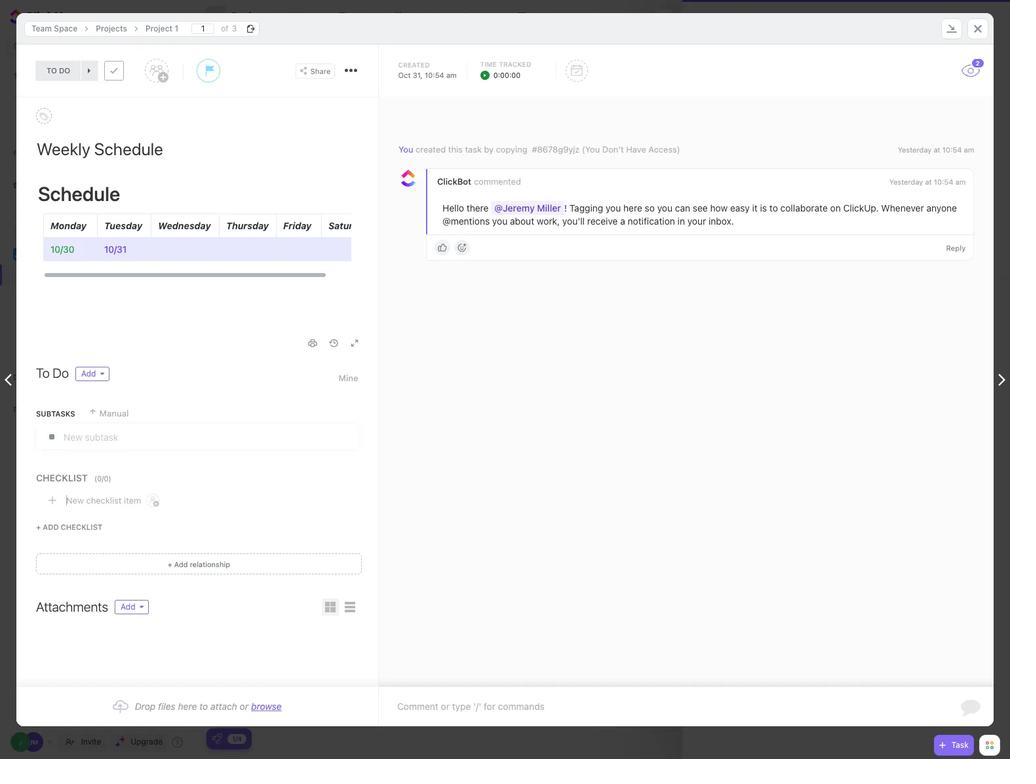 Task type: vqa. For each thing, say whether or not it's contained in the screenshot.
New task button
yes



Task type: locate. For each thing, give the bounding box(es) containing it.
team space inside sidebar navigation
[[33, 249, 82, 259]]

copying
[[496, 144, 527, 155]]

share button up new task button on the left of the page
[[295, 63, 335, 78]]

1 vertical spatial share button
[[295, 63, 335, 78]]

0 horizontal spatial to
[[47, 66, 57, 75]]

team inside task locations element
[[31, 23, 52, 33]]

tuesday
[[104, 220, 142, 231]]

item
[[124, 495, 141, 506]]

31,
[[413, 71, 423, 79]]

mine link
[[339, 367, 358, 389]]

task
[[952, 741, 969, 751]]

saturday
[[328, 220, 369, 231]]

1 hide closed from the top
[[935, 72, 983, 81]]

1 vertical spatial am
[[964, 146, 974, 154]]

@mentions
[[442, 216, 490, 227]]

+ left relationship
[[168, 560, 172, 569]]

search for search
[[26, 41, 51, 51]]

task body element
[[16, 98, 378, 688]]

task
[[318, 81, 336, 90], [465, 144, 482, 155], [269, 219, 284, 228], [320, 269, 338, 278], [269, 455, 284, 463]]

projects
[[231, 10, 272, 22], [753, 16, 781, 25], [96, 23, 127, 33], [47, 270, 80, 281]]

manual button
[[88, 403, 129, 425]]

0:00:00
[[493, 71, 521, 79]]

monday
[[50, 220, 87, 231]]

new down checklist (0/0)
[[66, 495, 84, 506]]

2 vertical spatial 10:54
[[934, 178, 953, 186]]

to left the attach
[[200, 702, 208, 713]]

0 vertical spatial closed
[[954, 72, 983, 81]]

project 1
[[145, 23, 178, 33]]

search
[[220, 39, 245, 49], [26, 41, 51, 51]]

+ add relationship
[[168, 560, 230, 569]]

about
[[510, 216, 534, 227]]

am for commented
[[955, 178, 966, 186]]

add button right the attachments
[[115, 601, 149, 615]]

attach
[[211, 702, 237, 713]]

1
[[175, 23, 178, 33]]

0 vertical spatial hide closed
[[935, 72, 983, 81]]

oct
[[398, 71, 411, 79]]

1 horizontal spatial here
[[623, 203, 642, 214]]

0 vertical spatial am
[[446, 71, 457, 79]]

to left do
[[47, 66, 57, 75]]

0 horizontal spatial share button
[[295, 63, 335, 78]]

easy
[[730, 203, 750, 214]]

+ new task down new subtask text box
[[245, 455, 284, 463]]

0 horizontal spatial here
[[178, 702, 197, 713]]

0 horizontal spatial share
[[310, 67, 331, 75]]

everything link
[[0, 223, 197, 244]]

relationship
[[190, 560, 230, 569]]

1 horizontal spatial search
[[220, 39, 245, 49]]

by
[[484, 144, 493, 155]]

Search tasks... text field
[[220, 35, 328, 54]]

have
[[626, 144, 646, 155]]

2 vertical spatial + new task
[[245, 455, 284, 463]]

0 vertical spatial here
[[623, 203, 642, 214]]

checklist down the '(0/0)'
[[86, 495, 122, 506]]

0 vertical spatial at
[[934, 146, 940, 154]]

onboarding checklist button image
[[212, 734, 222, 745]]

you
[[398, 144, 413, 155]]

yesterday
[[898, 146, 932, 154], [889, 178, 923, 186]]

hide closed down reply
[[935, 260, 983, 269]]

1 vertical spatial 10:54
[[942, 146, 962, 154]]

am inside the created oct 31, 10:54 am
[[446, 71, 457, 79]]

closed down "minimize task" icon
[[954, 72, 983, 81]]

0 vertical spatial yesterday
[[898, 146, 932, 154]]

projects link up home link
[[89, 21, 134, 36]]

team space link
[[702, 16, 744, 25], [25, 21, 84, 36], [33, 244, 186, 265]]

@jeremy miller button
[[491, 201, 564, 215]]

0:00:00 button
[[480, 69, 539, 81]]

1/4
[[232, 735, 242, 743]]

0 vertical spatial yesterday at 10:54 am
[[898, 146, 974, 154]]

to do
[[36, 366, 69, 381]]

share up new task
[[310, 67, 331, 75]]

hide closed button down reply
[[922, 258, 987, 271]]

hello
[[442, 203, 464, 214]]

#8678g9yjz
[[532, 144, 579, 155]]

2
[[816, 16, 820, 25], [976, 60, 980, 67]]

Set task position in this List number field
[[192, 23, 215, 34]]

search inside sidebar navigation
[[26, 41, 51, 51]]

sidebar navigation
[[0, 0, 197, 760]]

0 horizontal spatial project
[[145, 23, 173, 33]]

project inside task locations element
[[145, 23, 173, 33]]

mine
[[339, 373, 358, 384]]

add button for to do
[[75, 367, 109, 382]]

projects link left project 2 at the top right of page
[[753, 16, 781, 25]]

1 vertical spatial closed
[[954, 260, 983, 269]]

to inside ! tagging you here so you can see how easy it is to collaborate on clickup. whenever anyone @mentions you about work, you'll receive a notification in your inbox.
[[769, 203, 778, 214]]

to
[[47, 66, 57, 75], [769, 203, 778, 214], [200, 702, 208, 713]]

or
[[240, 702, 249, 713]]

closed
[[954, 72, 983, 81], [954, 260, 983, 269]]

wednesday
[[158, 220, 211, 231]]

1 vertical spatial add button
[[115, 601, 149, 615]]

1 vertical spatial hide
[[935, 260, 952, 269]]

search up "home"
[[26, 41, 51, 51]]

+ new task up list info image at top
[[245, 219, 284, 228]]

new down new subtask text box
[[252, 455, 267, 463]]

team space inside task locations element
[[31, 23, 78, 33]]

0 horizontal spatial search
[[26, 41, 51, 51]]

created oct 31, 10:54 am
[[398, 61, 457, 79]]

yesterday for clickbot commented
[[889, 178, 923, 186]]

1 horizontal spatial you
[[605, 203, 621, 214]]

10:54 for created
[[942, 146, 962, 154]]

is
[[760, 203, 767, 214]]

hide
[[935, 72, 952, 81], [935, 260, 952, 269]]

share button up 2 dropdown button
[[956, 6, 999, 27]]

projects up home link
[[96, 23, 127, 33]]

10/30
[[50, 244, 74, 255]]

project 2 link
[[789, 16, 820, 25]]

attachments
[[36, 600, 108, 615]]

new right list info image at top
[[301, 269, 317, 278]]

hide closed down "minimize task" icon
[[935, 72, 983, 81]]

0 vertical spatial checklist
[[86, 495, 122, 506]]

projects link
[[753, 16, 781, 25], [89, 21, 134, 36], [1, 265, 158, 286]]

reply
[[946, 244, 966, 252]]

hide left 2 dropdown button
[[935, 72, 952, 81]]

add button right the do
[[75, 367, 109, 382]]

hide closed button down "minimize task" icon
[[922, 70, 987, 83]]

+ right list info image at top
[[294, 269, 299, 278]]

0 vertical spatial add button
[[75, 367, 109, 382]]

add button
[[75, 367, 109, 382], [115, 601, 149, 615]]

1 vertical spatial share
[[310, 67, 331, 75]]

1 closed from the top
[[954, 72, 983, 81]]

2 inside dropdown button
[[976, 60, 980, 67]]

1 horizontal spatial at
[[934, 146, 940, 154]]

0 vertical spatial hide closed button
[[922, 70, 987, 83]]

browse link
[[251, 702, 282, 713]]

! tagging you here so you can see how easy it is to collaborate on clickup. whenever anyone @mentions you about work, you'll receive a notification in your inbox.
[[442, 203, 959, 227]]

1 vertical spatial to
[[769, 203, 778, 214]]

friday
[[283, 220, 312, 231]]

checklist
[[36, 473, 88, 484]]

to
[[36, 366, 50, 381]]

docs
[[13, 405, 35, 414]]

here inside ! tagging you here so you can see how easy it is to collaborate on clickup. whenever anyone @mentions you about work, you'll receive a notification in your inbox.
[[623, 203, 642, 214]]

1 vertical spatial yesterday
[[889, 178, 923, 186]]

you right so
[[657, 203, 672, 214]]

subtasks
[[36, 409, 75, 418]]

you up a
[[605, 203, 621, 214]]

add right the attachments
[[121, 603, 135, 612]]

created
[[398, 61, 430, 69]]

2 vertical spatial am
[[955, 178, 966, 186]]

yesterday at 10:54 am for clickbot commented
[[889, 178, 966, 186]]

2 vertical spatial to
[[200, 702, 208, 713]]

here up a
[[623, 203, 642, 214]]

team space
[[702, 16, 744, 25], [31, 23, 78, 33], [33, 249, 82, 259]]

0 horizontal spatial at
[[925, 178, 932, 186]]

projects up 3
[[231, 10, 272, 22]]

1 vertical spatial here
[[178, 702, 197, 713]]

search down 3
[[220, 39, 245, 49]]

2 horizontal spatial to
[[769, 203, 778, 214]]

2 button
[[961, 58, 985, 77]]

collaborate
[[780, 203, 828, 214]]

projects down 10/30
[[47, 270, 80, 281]]

+
[[245, 219, 250, 228], [294, 269, 299, 278], [245, 455, 250, 463], [36, 523, 41, 532], [168, 560, 172, 569]]

1 hide closed button from the top
[[922, 70, 987, 83]]

share up 2 dropdown button
[[972, 12, 993, 21]]

drop files here to attach or browse
[[135, 702, 282, 713]]

list link
[[306, 0, 327, 33]]

you down hello there @jeremy miller
[[492, 216, 507, 227]]

1 vertical spatial hide closed
[[935, 260, 983, 269]]

new down 'schedule'
[[82, 208, 99, 216]]

hello there @jeremy miller
[[442, 203, 561, 214]]

0 vertical spatial 2
[[816, 16, 820, 25]]

3
[[232, 23, 237, 33]]

1 horizontal spatial 2
[[976, 60, 980, 67]]

on
[[830, 203, 841, 214]]

new
[[299, 81, 316, 90], [82, 208, 99, 216], [252, 219, 267, 228], [301, 269, 317, 278], [252, 455, 267, 463], [66, 495, 84, 506]]

hide down reply
[[935, 260, 952, 269]]

1 horizontal spatial share
[[972, 12, 993, 21]]

1 horizontal spatial add button
[[115, 601, 149, 615]]

at for clickbot commented
[[925, 178, 932, 186]]

0 vertical spatial hide
[[935, 72, 952, 81]]

here right files
[[178, 702, 197, 713]]

list info image
[[278, 270, 286, 278]]

new down search tasks... text field
[[299, 81, 316, 90]]

1 vertical spatial at
[[925, 178, 932, 186]]

of
[[221, 23, 229, 33]]

team
[[702, 16, 721, 25], [31, 23, 52, 33], [33, 249, 55, 259]]

0 vertical spatial to
[[47, 66, 57, 75]]

task inside button
[[318, 81, 336, 90]]

+ new task right list info image at top
[[294, 269, 338, 278]]

1 vertical spatial yesterday at 10:54 am
[[889, 178, 966, 186]]

add
[[81, 369, 96, 379], [43, 523, 59, 532], [174, 560, 188, 569], [121, 603, 135, 612]]

to right is
[[769, 203, 778, 214]]

New subtask text field
[[64, 425, 358, 449]]

search for search tasks...
[[220, 39, 245, 49]]

0 vertical spatial 10:54
[[425, 71, 444, 79]]

1 vertical spatial hide closed button
[[922, 258, 987, 271]]

2 hide closed button from the top
[[922, 258, 987, 271]]

closed down reply
[[954, 260, 983, 269]]

projects left project 2 at the top right of page
[[753, 16, 781, 25]]

favorites button
[[0, 137, 197, 168]]

0 horizontal spatial you
[[492, 216, 507, 227]]

new inside task body element
[[66, 495, 84, 506]]

onboarding checklist button element
[[212, 734, 222, 745]]

0 horizontal spatial add button
[[75, 367, 109, 382]]

of 3
[[221, 23, 237, 33]]

checklist down the new checklist item on the left bottom of page
[[61, 523, 102, 532]]

1 horizontal spatial project
[[789, 16, 814, 25]]

space
[[723, 16, 744, 25], [54, 23, 78, 33], [101, 208, 125, 216], [57, 249, 82, 259]]

Edit task name text field
[[37, 138, 358, 160]]

at for you created this task by copying #8678g9yjz (you don't have access)
[[934, 146, 940, 154]]

10/31
[[104, 244, 127, 255]]

am
[[446, 71, 457, 79], [964, 146, 974, 154], [955, 178, 966, 186]]

1 vertical spatial 2
[[976, 60, 980, 67]]

browse
[[251, 702, 282, 713]]

list
[[306, 10, 321, 22]]

0 vertical spatial share button
[[956, 6, 999, 27]]



Task type: describe. For each thing, give the bounding box(es) containing it.
work,
[[537, 216, 560, 227]]

+ left "friday"
[[245, 219, 250, 228]]

commented
[[474, 176, 521, 187]]

notifications link
[[0, 85, 197, 106]]

project 2
[[789, 16, 820, 25]]

thursday
[[226, 220, 269, 231]]

project 1 link
[[139, 21, 185, 36]]

share button inside task details element
[[295, 63, 335, 78]]

to do
[[47, 66, 70, 75]]

home link
[[0, 64, 197, 85]]

team space link for "project 1" link
[[25, 21, 84, 36]]

see
[[693, 203, 708, 214]]

in
[[677, 216, 685, 227]]

home
[[33, 69, 56, 79]]

task settings image
[[349, 69, 353, 72]]

user friends image
[[15, 250, 25, 258]]

inbox.
[[708, 216, 734, 227]]

upgrade
[[131, 738, 163, 747]]

10:54 inside the created oct 31, 10:54 am
[[425, 71, 444, 79]]

schedule dialog
[[16, 13, 994, 727]]

2 hide from the top
[[935, 260, 952, 269]]

(you
[[582, 144, 600, 155]]

created
[[415, 144, 446, 155]]

projects link for "project 1" link
[[89, 21, 134, 36]]

+ add checklist
[[36, 523, 102, 532]]

add down checklist
[[43, 523, 59, 532]]

1 hide from the top
[[935, 72, 952, 81]]

!
[[564, 203, 567, 214]]

project for project 2
[[789, 16, 814, 25]]

time
[[480, 60, 497, 68]]

projects button
[[226, 2, 272, 31]]

(0/0)
[[94, 474, 111, 483]]

10:54 for commented
[[934, 178, 953, 186]]

new checklist item
[[66, 495, 141, 506]]

your
[[687, 216, 706, 227]]

checklist (0/0)
[[36, 473, 111, 484]]

whenever
[[881, 203, 924, 214]]

add left relationship
[[174, 560, 188, 569]]

so
[[645, 203, 655, 214]]

to do button
[[36, 61, 81, 81]]

more
[[57, 110, 77, 121]]

upgrade link
[[110, 734, 168, 752]]

new inside sidebar navigation
[[82, 208, 99, 216]]

1 vertical spatial + new task
[[294, 269, 338, 278]]

show
[[33, 110, 54, 121]]

task locations element
[[16, 13, 994, 45]]

can
[[675, 203, 690, 214]]

space inside task locations element
[[54, 23, 78, 33]]

new task button
[[287, 79, 342, 92]]

project for project 1
[[145, 23, 173, 33]]

projects inside task locations element
[[96, 23, 127, 33]]

add button for attachments
[[115, 601, 149, 615]]

yesterday for you created this task by copying #8678g9yjz (you don't have access)
[[898, 146, 932, 154]]

tracked
[[499, 60, 531, 68]]

notifications
[[33, 89, 83, 100]]

0 vertical spatial + new task
[[245, 219, 284, 228]]

2 horizontal spatial you
[[657, 203, 672, 214]]

table link
[[531, 0, 559, 33]]

add right the do
[[81, 369, 96, 379]]

2 hide closed from the top
[[935, 260, 983, 269]]

clickbot commented
[[437, 176, 521, 187]]

miller
[[537, 203, 561, 214]]

1 vertical spatial checklist
[[61, 523, 102, 532]]

share inside task details element
[[310, 67, 331, 75]]

tagging
[[569, 203, 603, 214]]

team space link for project 2 link
[[702, 16, 744, 25]]

notification
[[628, 216, 675, 227]]

team inside sidebar navigation
[[33, 249, 55, 259]]

to inside dropdown button
[[47, 66, 57, 75]]

am for created
[[964, 146, 974, 154]]

clickbot
[[437, 176, 471, 187]]

projects link down 10/30
[[1, 265, 158, 286]]

do
[[59, 66, 70, 75]]

access)
[[648, 144, 680, 155]]

don't
[[602, 144, 624, 155]]

task inside region
[[465, 144, 482, 155]]

task details element
[[16, 45, 994, 98]]

new inside button
[[299, 81, 316, 90]]

board
[[352, 10, 377, 22]]

projects link for project 2 link
[[753, 16, 781, 25]]

tasks...
[[248, 39, 274, 49]]

new space
[[82, 208, 125, 216]]

yesterday at 10:54 am for you created this task by copying #8678g9yjz (you don't have access)
[[898, 146, 974, 154]]

a
[[620, 216, 625, 227]]

calendar link
[[408, 0, 452, 33]]

favorites
[[13, 149, 56, 157]]

2 closed from the top
[[954, 260, 983, 269]]

invite
[[81, 738, 101, 747]]

manual
[[99, 408, 129, 419]]

it
[[752, 203, 758, 214]]

projects inside "button"
[[231, 10, 272, 22]]

search tasks...
[[220, 39, 274, 49]]

gantt link
[[477, 0, 506, 33]]

anyone
[[926, 203, 957, 214]]

how
[[710, 203, 728, 214]]

new task
[[299, 81, 336, 90]]

minimize task image
[[947, 24, 957, 33]]

0 vertical spatial share
[[972, 12, 993, 21]]

+ down new subtask text box
[[245, 455, 250, 463]]

you created this task by copying #8678g9yjz (you don't have access)
[[398, 144, 680, 155]]

automations
[[875, 11, 923, 21]]

new left "friday"
[[252, 219, 267, 228]]

projects inside sidebar navigation
[[47, 270, 80, 281]]

schedule
[[38, 182, 120, 205]]

calendar
[[408, 10, 447, 22]]

⌘k
[[169, 41, 182, 51]]

drop
[[135, 702, 156, 713]]

time tracked
[[480, 60, 531, 68]]

1 horizontal spatial to
[[200, 702, 208, 713]]

task history region
[[379, 98, 994, 688]]

+ down checklist
[[36, 523, 41, 532]]

0 horizontal spatial 2
[[816, 16, 820, 25]]

1 horizontal spatial share button
[[956, 6, 999, 27]]



